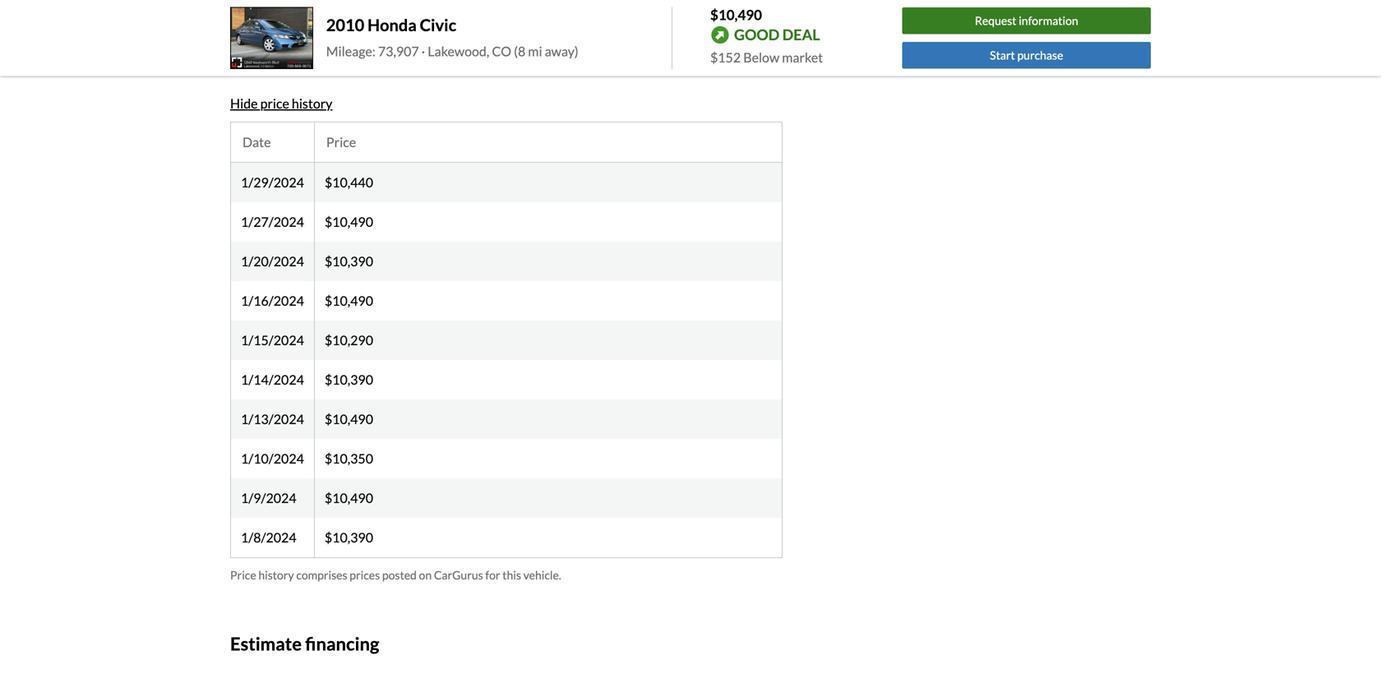 Task type: vqa. For each thing, say whether or not it's contained in the screenshot.
top Price
yes



Task type: locate. For each thing, give the bounding box(es) containing it.
1 vertical spatial this
[[503, 568, 521, 582]]

0 vertical spatial $10,390
[[325, 253, 373, 269]]

$10,490 up $10,290
[[325, 292, 373, 309]]

·
[[422, 43, 425, 59], [405, 52, 409, 68]]

1 vertical spatial 41
[[283, 52, 298, 68]]

dealership
[[369, 32, 431, 48]]

0 horizontal spatial cargurus
[[347, 52, 403, 68]]

estimate
[[230, 633, 302, 654]]

deal
[[782, 26, 820, 44]]

on
[[329, 52, 344, 68], [419, 568, 432, 582]]

41 up hide price history
[[283, 52, 298, 68]]

$10,350
[[325, 450, 373, 466]]

2 $10,390 from the top
[[325, 371, 373, 387]]

0 vertical spatial price
[[326, 134, 356, 150]]

1/20/2024
[[241, 253, 304, 269]]

hide
[[230, 95, 258, 111]]

41 days at this dealership image
[[230, 28, 270, 67], [237, 34, 263, 61]]

estimate financing
[[230, 633, 379, 654]]

1/9/2024
[[241, 490, 296, 506]]

$10,490
[[710, 6, 762, 23], [325, 214, 373, 230], [325, 292, 373, 309], [325, 411, 373, 427], [325, 490, 373, 506]]

hide price history link
[[230, 95, 332, 111]]

2 41 from the top
[[283, 52, 298, 68]]

0 vertical spatial this
[[345, 32, 366, 48]]

$10,490 down $10,350
[[325, 490, 373, 506]]

1/29/2024
[[241, 174, 304, 190]]

cargurus down 'dealership'
[[347, 52, 403, 68]]

41
[[283, 32, 298, 48], [283, 52, 298, 68]]

2010 honda civic mileage: 73,907 · lakewood, co (8 mi away)
[[326, 15, 579, 59]]

this inside '41 days at this dealership 41 days on cargurus · 40 saves'
[[345, 32, 366, 48]]

0 horizontal spatial ·
[[405, 52, 409, 68]]

0 vertical spatial 41
[[283, 32, 298, 48]]

$10,490 for 1/13/2024
[[325, 411, 373, 427]]

price up $10,440
[[326, 134, 356, 150]]

1 horizontal spatial price
[[326, 134, 356, 150]]

1 vertical spatial on
[[419, 568, 432, 582]]

1 vertical spatial $10,390
[[325, 371, 373, 387]]

· left saves
[[422, 43, 425, 59]]

1 horizontal spatial ·
[[422, 43, 425, 59]]

2010
[[326, 15, 364, 35]]

information
[[1019, 14, 1078, 28]]

$10,390 for 1/14/2024
[[325, 371, 373, 387]]

1 $10,390 from the top
[[325, 253, 373, 269]]

0 vertical spatial cargurus
[[347, 52, 403, 68]]

start purchase
[[990, 48, 1063, 62]]

start
[[990, 48, 1015, 62]]

1 vertical spatial cargurus
[[434, 568, 483, 582]]

0 vertical spatial on
[[329, 52, 344, 68]]

1 vertical spatial history
[[258, 568, 294, 582]]

vehicle.
[[523, 568, 561, 582]]

1 horizontal spatial this
[[503, 568, 521, 582]]

$10,390 right "1/20/2024"
[[325, 253, 373, 269]]

price for price history comprises prices posted on cargurus for this vehicle.
[[230, 568, 256, 582]]

this right at
[[345, 32, 366, 48]]

on right 'posted'
[[419, 568, 432, 582]]

0 horizontal spatial price
[[230, 568, 256, 582]]

1/27/2024
[[241, 214, 304, 230]]

$10,390
[[325, 253, 373, 269], [325, 371, 373, 387], [325, 529, 373, 545]]

1 41 from the top
[[283, 32, 298, 48]]

1 horizontal spatial cargurus
[[434, 568, 483, 582]]

$152 below market
[[710, 49, 823, 65]]

on down at
[[329, 52, 344, 68]]

1/16/2024
[[241, 292, 304, 309]]

history
[[292, 95, 332, 111], [258, 568, 294, 582]]

posted
[[382, 568, 417, 582]]

1 vertical spatial days
[[301, 52, 327, 68]]

0 vertical spatial days
[[301, 32, 328, 48]]

history right 'price'
[[292, 95, 332, 111]]

history down 1/8/2024
[[258, 568, 294, 582]]

saves
[[429, 52, 461, 68]]

$10,490 up $10,350
[[325, 411, 373, 427]]

2010 honda civic image
[[230, 7, 313, 69]]

3 $10,390 from the top
[[325, 529, 373, 545]]

cargurus left for on the bottom left of page
[[434, 568, 483, 582]]

days down 2010
[[301, 52, 327, 68]]

41 left at
[[283, 32, 298, 48]]

1 vertical spatial price
[[230, 568, 256, 582]]

$10,440
[[325, 174, 373, 190]]

$10,390 down $10,290
[[325, 371, 373, 387]]

this right for on the bottom left of page
[[503, 568, 521, 582]]

this
[[345, 32, 366, 48], [503, 568, 521, 582]]

0 horizontal spatial this
[[345, 32, 366, 48]]

· left 40
[[405, 52, 409, 68]]

hide price history
[[230, 95, 332, 111]]

days left at
[[301, 32, 328, 48]]

civic
[[420, 15, 456, 35]]

request information button
[[902, 8, 1151, 34]]

price
[[326, 134, 356, 150], [230, 568, 256, 582]]

(8
[[514, 43, 526, 59]]

0 horizontal spatial on
[[329, 52, 344, 68]]

$10,390 up prices
[[325, 529, 373, 545]]

price down 1/8/2024
[[230, 568, 256, 582]]

$10,490 down $10,440
[[325, 214, 373, 230]]

days
[[301, 32, 328, 48], [301, 52, 327, 68]]

2 vertical spatial $10,390
[[325, 529, 373, 545]]

cargurus
[[347, 52, 403, 68], [434, 568, 483, 582]]

lakewood,
[[428, 43, 489, 59]]

below
[[743, 49, 780, 65]]



Task type: describe. For each thing, give the bounding box(es) containing it.
$10,290
[[325, 332, 373, 348]]

away)
[[545, 43, 579, 59]]

co
[[492, 43, 511, 59]]

prices
[[350, 568, 380, 582]]

comprises
[[296, 568, 347, 582]]

$152
[[710, 49, 741, 65]]

honda
[[368, 15, 417, 35]]

good deal
[[734, 26, 820, 44]]

· inside '41 days at this dealership 41 days on cargurus · 40 saves'
[[405, 52, 409, 68]]

$10,490 up the good at the right of page
[[710, 6, 762, 23]]

1/8/2024
[[241, 529, 296, 545]]

$10,390 for 1/8/2024
[[325, 529, 373, 545]]

on inside '41 days at this dealership 41 days on cargurus · 40 saves'
[[329, 52, 344, 68]]

cargurus inside '41 days at this dealership 41 days on cargurus · 40 saves'
[[347, 52, 403, 68]]

$10,490 for 1/9/2024
[[325, 490, 373, 506]]

date
[[243, 134, 271, 150]]

price history comprises prices posted on cargurus for this vehicle.
[[230, 568, 561, 582]]

41 days at this dealership 41 days on cargurus · 40 saves
[[283, 32, 461, 68]]

market
[[782, 49, 823, 65]]

1 horizontal spatial on
[[419, 568, 432, 582]]

$10,390 for 1/20/2024
[[325, 253, 373, 269]]

2 days from the top
[[301, 52, 327, 68]]

1/13/2024
[[241, 411, 304, 427]]

mileage:
[[326, 43, 376, 59]]

1/14/2024
[[241, 371, 304, 387]]

$10,490 for 1/27/2024
[[325, 214, 373, 230]]

· inside '2010 honda civic mileage: 73,907 · lakewood, co (8 mi away)'
[[422, 43, 425, 59]]

73,907
[[378, 43, 419, 59]]

good
[[734, 26, 780, 44]]

price
[[260, 95, 289, 111]]

1/15/2024
[[241, 332, 304, 348]]

financing
[[305, 633, 379, 654]]

request
[[975, 14, 1017, 28]]

0 vertical spatial history
[[292, 95, 332, 111]]

for
[[485, 568, 500, 582]]

$10,490 for 1/16/2024
[[325, 292, 373, 309]]

1/10/2024
[[241, 450, 304, 466]]

request information
[[975, 14, 1078, 28]]

40
[[412, 52, 427, 68]]

mi
[[528, 43, 542, 59]]

1 days from the top
[[301, 32, 328, 48]]

purchase
[[1017, 48, 1063, 62]]

at
[[330, 32, 342, 48]]

start purchase button
[[902, 42, 1151, 69]]

price for price
[[326, 134, 356, 150]]



